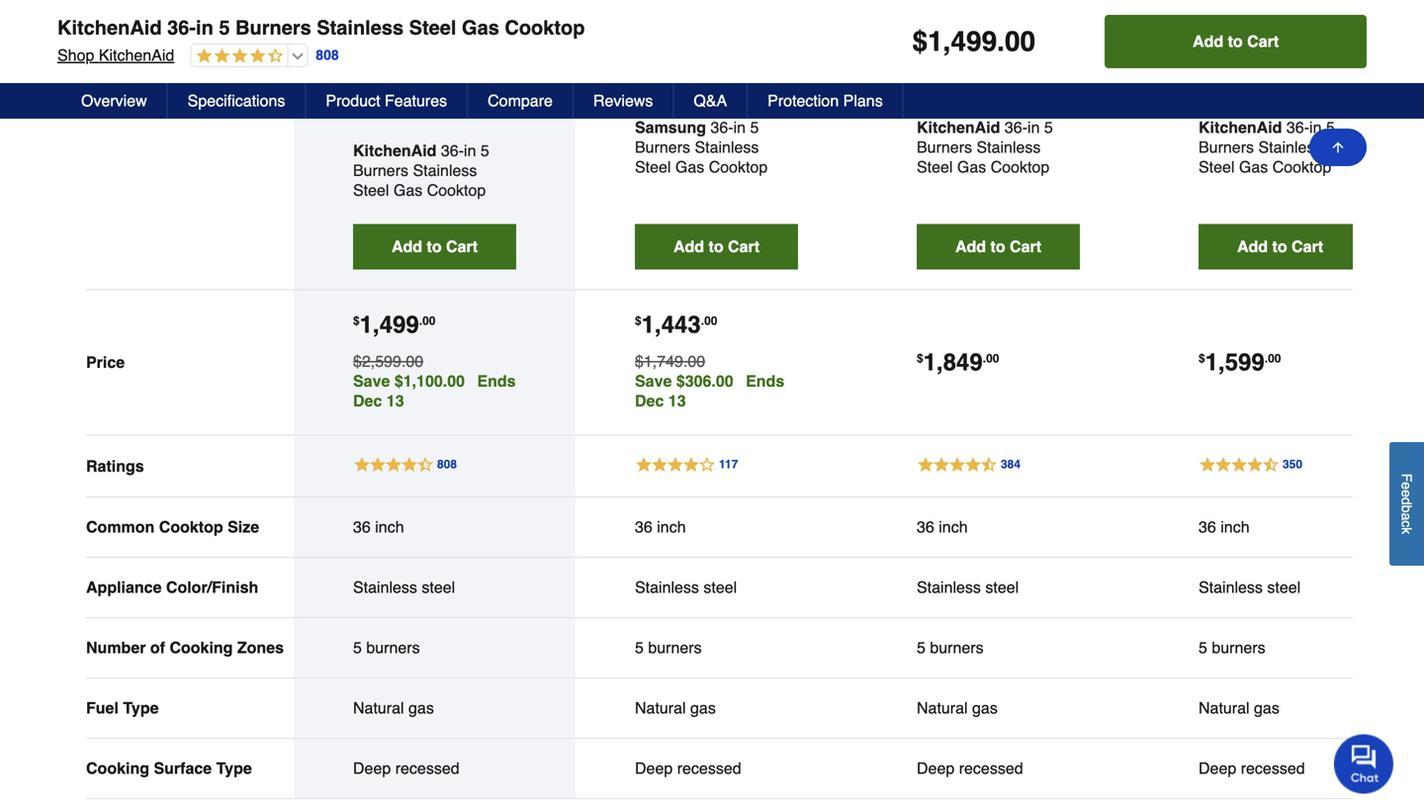 Task type: vqa. For each thing, say whether or not it's contained in the screenshot.


Task type: locate. For each thing, give the bounding box(es) containing it.
4 36 from the left
[[1199, 518, 1216, 536]]

1 ends from the left
[[477, 372, 516, 390]]

2 5 burners from the left
[[635, 638, 702, 657]]

appliance
[[86, 578, 162, 596]]

specifications button
[[168, 83, 306, 119]]

5
[[219, 16, 230, 39], [750, 118, 759, 137], [1044, 118, 1053, 137], [1326, 118, 1335, 137], [481, 141, 489, 160], [353, 638, 362, 657], [635, 638, 644, 657], [917, 638, 926, 657], [1199, 638, 1208, 657]]

gas
[[409, 699, 434, 717], [690, 699, 716, 717], [972, 699, 998, 717], [1254, 699, 1280, 717]]

2 ends dec 13 from the left
[[635, 372, 785, 410]]

2 dec from the left
[[635, 392, 664, 410]]

36-
[[167, 16, 196, 39], [711, 118, 733, 137], [1005, 118, 1028, 137], [1287, 118, 1310, 137], [441, 141, 464, 160]]

1 vertical spatial $ 1,499 . 00
[[353, 311, 436, 338]]

13 down the save $1,100.00
[[387, 392, 404, 410]]

$
[[912, 26, 928, 57], [353, 314, 360, 328], [635, 314, 642, 328], [917, 352, 923, 365], [1199, 352, 1205, 365]]

1 horizontal spatial cooking
[[170, 638, 233, 657]]

5 burners for 4th 5 burners cell from the left
[[1199, 638, 1266, 657]]

0 horizontal spatial ends dec 13
[[353, 372, 516, 410]]

13 for 1,499
[[387, 392, 404, 410]]

$2,599.00
[[353, 352, 423, 370]]

dec down $2,599.00
[[353, 392, 382, 410]]

.
[[997, 26, 1005, 57], [419, 314, 422, 328], [701, 314, 704, 328], [983, 352, 986, 365], [1265, 352, 1268, 365]]

number
[[86, 638, 146, 657]]

2 ends from the left
[[746, 372, 785, 390]]

1 stainless steel from the left
[[353, 578, 455, 596]]

13 down save $306.00
[[668, 392, 686, 410]]

save $1,100.00
[[353, 372, 465, 390]]

3 stainless steel from the left
[[917, 578, 1019, 596]]

1 steel from the left
[[422, 578, 455, 596]]

b
[[1399, 505, 1415, 513]]

3 deep recessed from the left
[[917, 759, 1023, 777]]

3 deep from the left
[[917, 759, 955, 777]]

natural
[[353, 699, 404, 717], [635, 699, 686, 717], [917, 699, 968, 717], [1199, 699, 1250, 717]]

deep recessed for third deep recessed cell from left
[[917, 759, 1023, 777]]

4 gas from the left
[[1254, 699, 1280, 717]]

0 horizontal spatial ends
[[477, 372, 516, 390]]

$ 1,499 . 00
[[912, 26, 1036, 57], [353, 311, 436, 338]]

3 36 inch from the left
[[917, 518, 968, 536]]

2 36 from the left
[[635, 518, 653, 536]]

3 stainless steel cell from the left
[[917, 578, 1080, 597]]

save down $2,599.00
[[353, 372, 390, 390]]

type
[[123, 699, 159, 717], [216, 759, 252, 777]]

36 inch
[[353, 518, 404, 536], [635, 518, 686, 536], [917, 518, 968, 536], [1199, 518, 1250, 536]]

4 5 burners from the left
[[1199, 638, 1266, 657]]

36-in 5 burners stainless steel gas cooktop
[[635, 118, 768, 176], [917, 118, 1053, 176], [1199, 118, 1335, 176], [353, 141, 489, 199]]

dec down save $306.00
[[635, 392, 664, 410]]

steel
[[422, 578, 455, 596], [704, 578, 737, 596], [985, 578, 1019, 596], [1267, 578, 1301, 596]]

1 horizontal spatial save
[[635, 372, 672, 390]]

5 burners for 2nd 5 burners cell from right
[[917, 638, 984, 657]]

compare button
[[468, 83, 574, 119]]

2 recessed from the left
[[677, 759, 741, 777]]

type right surface at bottom left
[[216, 759, 252, 777]]

plans
[[843, 91, 883, 110]]

type right fuel at the bottom left
[[123, 699, 159, 717]]

1 burners from the left
[[366, 638, 420, 657]]

3 recessed from the left
[[959, 759, 1023, 777]]

add to cart
[[1193, 32, 1279, 50], [392, 237, 478, 256], [673, 237, 760, 256], [955, 237, 1042, 256], [1237, 237, 1323, 256]]

0 vertical spatial cooking
[[170, 638, 233, 657]]

deep recessed
[[353, 759, 460, 777], [635, 759, 741, 777], [917, 759, 1023, 777], [1199, 759, 1305, 777]]

recessed for 1st deep recessed cell from right
[[1241, 759, 1305, 777]]

d
[[1399, 497, 1415, 505]]

deep recessed for 1st deep recessed cell from right
[[1199, 759, 1305, 777]]

$306.00
[[676, 372, 734, 390]]

4.4 stars image
[[191, 47, 283, 66]]

deep recessed cell
[[353, 759, 516, 778], [635, 759, 798, 778], [917, 759, 1080, 778], [1199, 759, 1362, 778]]

1 ends dec 13 from the left
[[353, 372, 516, 410]]

gas
[[462, 16, 499, 39], [675, 158, 704, 176], [957, 158, 986, 176], [1239, 158, 1268, 176], [394, 181, 423, 199]]

2 save from the left
[[635, 372, 672, 390]]

ends for 1,443
[[746, 372, 785, 390]]

3 5 burners from the left
[[917, 638, 984, 657]]

cooking
[[170, 638, 233, 657], [86, 759, 149, 777]]

stainless steel
[[353, 578, 455, 596], [635, 578, 737, 596], [917, 578, 1019, 596], [1199, 578, 1301, 596]]

1 deep recessed cell from the left
[[353, 759, 516, 778]]

natural gas
[[353, 699, 434, 717], [635, 699, 716, 717], [917, 699, 998, 717], [1199, 699, 1280, 717]]

save down $1,749.00
[[635, 372, 672, 390]]

3 natural from the left
[[917, 699, 968, 717]]

ends right $1,100.00
[[477, 372, 516, 390]]

5 burners cell
[[353, 638, 516, 658], [635, 638, 798, 658], [917, 638, 1080, 658], [1199, 638, 1362, 658]]

1 horizontal spatial ends dec 13
[[635, 372, 785, 410]]

protection plans button
[[748, 83, 904, 119]]

4 stainless steel from the left
[[1199, 578, 1301, 596]]

1 vertical spatial type
[[216, 759, 252, 777]]

00 inside $ 1,599 . 00
[[1268, 352, 1281, 365]]

4 deep recessed from the left
[[1199, 759, 1305, 777]]

product features
[[326, 91, 447, 110]]

2 stainless steel from the left
[[635, 578, 737, 596]]

36 inch for fourth 36 inch cell from left
[[1199, 518, 1250, 536]]

3 steel from the left
[[985, 578, 1019, 596]]

in
[[196, 16, 213, 39], [733, 118, 746, 137], [1028, 118, 1040, 137], [1310, 118, 1322, 137], [464, 141, 476, 160]]

recessed
[[395, 759, 460, 777], [677, 759, 741, 777], [959, 759, 1023, 777], [1241, 759, 1305, 777]]

1 inch from the left
[[375, 518, 404, 536]]

4 steel from the left
[[1267, 578, 1301, 596]]

2 5 burners cell from the left
[[635, 638, 798, 658]]

save
[[353, 372, 390, 390], [635, 372, 672, 390]]

13 for 1,443
[[668, 392, 686, 410]]

ends dec 13
[[353, 372, 516, 410], [635, 372, 785, 410]]

0 vertical spatial type
[[123, 699, 159, 717]]

compare
[[488, 91, 553, 110]]

1 horizontal spatial type
[[216, 759, 252, 777]]

q&a button
[[674, 83, 748, 119]]

1 save from the left
[[353, 372, 390, 390]]

36
[[353, 518, 371, 536], [635, 518, 653, 536], [917, 518, 934, 536], [1199, 518, 1216, 536]]

natural gas cell
[[353, 698, 516, 718], [635, 698, 798, 718], [917, 698, 1080, 718], [1199, 698, 1362, 718]]

808
[[316, 47, 339, 63]]

1 horizontal spatial $ 1,499 . 00
[[912, 26, 1036, 57]]

4 5 burners cell from the left
[[1199, 638, 1362, 658]]

13
[[387, 392, 404, 410], [668, 392, 686, 410]]

burners for 2nd 5 burners cell from right
[[930, 638, 984, 657]]

1 13 from the left
[[387, 392, 404, 410]]

shop kitchenaid
[[57, 46, 174, 64]]

ends dec 13 down $2,599.00
[[353, 372, 516, 410]]

00
[[1005, 26, 1036, 57], [422, 314, 436, 328], [704, 314, 717, 328], [986, 352, 999, 365], [1268, 352, 1281, 365]]

common cooktop size
[[86, 518, 259, 536]]

1 natural gas cell from the left
[[353, 698, 516, 718]]

overview
[[81, 91, 147, 110]]

e up b
[[1399, 489, 1415, 497]]

cart
[[1247, 32, 1279, 50], [446, 237, 478, 256], [728, 237, 760, 256], [1010, 237, 1042, 256], [1292, 237, 1323, 256]]

2 13 from the left
[[668, 392, 686, 410]]

1 e from the top
[[1399, 482, 1415, 489]]

1 36 from the left
[[353, 518, 371, 536]]

to
[[1228, 32, 1243, 50], [427, 237, 442, 256], [709, 237, 724, 256], [991, 237, 1005, 256], [1272, 237, 1287, 256]]

2 burners from the left
[[648, 638, 702, 657]]

2 steel from the left
[[704, 578, 737, 596]]

2 natural gas from the left
[[635, 699, 716, 717]]

cooking surface type
[[86, 759, 252, 777]]

features
[[385, 91, 447, 110]]

f e e d b a c k button
[[1390, 442, 1424, 565]]

1,499
[[928, 26, 997, 57], [360, 311, 419, 338]]

e up d
[[1399, 482, 1415, 489]]

deep recessed for 2nd deep recessed cell from the left
[[635, 759, 741, 777]]

0 horizontal spatial save
[[353, 372, 390, 390]]

3 inch from the left
[[939, 518, 968, 536]]

e
[[1399, 482, 1415, 489], [1399, 489, 1415, 497]]

1 vertical spatial cooking
[[86, 759, 149, 777]]

common
[[86, 518, 155, 536]]

4 deep from the left
[[1199, 759, 1237, 777]]

0 horizontal spatial dec
[[353, 392, 382, 410]]

$ 1,599 . 00
[[1199, 349, 1281, 376]]

36 inch cell
[[353, 517, 516, 537], [635, 517, 798, 537], [917, 517, 1080, 537], [1199, 517, 1362, 537]]

deep
[[353, 759, 391, 777], [635, 759, 673, 777], [917, 759, 955, 777], [1199, 759, 1237, 777]]

price
[[86, 353, 125, 371]]

kitchenaid
[[57, 16, 162, 39], [99, 46, 174, 64], [917, 118, 1000, 137], [1199, 118, 1282, 137], [353, 141, 437, 160]]

cooktop
[[505, 16, 585, 39], [709, 158, 768, 176], [991, 158, 1050, 176], [1273, 158, 1332, 176], [427, 181, 486, 199], [159, 518, 223, 536]]

specifications
[[188, 91, 285, 110]]

1 gas from the left
[[409, 699, 434, 717]]

stainless steel cell
[[353, 578, 516, 597], [635, 578, 798, 597], [917, 578, 1080, 597], [1199, 578, 1362, 597]]

2 deep recessed cell from the left
[[635, 759, 798, 778]]

ends right $306.00
[[746, 372, 785, 390]]

2 deep from the left
[[635, 759, 673, 777]]

0 horizontal spatial 1,499
[[360, 311, 419, 338]]

5 burners
[[353, 638, 420, 657], [635, 638, 702, 657], [917, 638, 984, 657], [1199, 638, 1266, 657]]

$ 1,443 . 00
[[635, 311, 717, 338]]

save $306.00
[[635, 372, 734, 390]]

steel for 3rd stainless steel cell from left
[[985, 578, 1019, 596]]

1 deep from the left
[[353, 759, 391, 777]]

a
[[1399, 513, 1415, 520]]

0 horizontal spatial 13
[[387, 392, 404, 410]]

inch
[[375, 518, 404, 536], [657, 518, 686, 536], [939, 518, 968, 536], [1221, 518, 1250, 536]]

ends
[[477, 372, 516, 390], [746, 372, 785, 390]]

3 natural gas cell from the left
[[917, 698, 1080, 718]]

4 natural gas cell from the left
[[1199, 698, 1362, 718]]

5 burners for third 5 burners cell from the right
[[635, 638, 702, 657]]

0 horizontal spatial cooking
[[86, 759, 149, 777]]

save for 1,443
[[635, 372, 672, 390]]

1 5 burners cell from the left
[[353, 638, 516, 658]]

add
[[1193, 32, 1224, 50], [392, 237, 422, 256], [673, 237, 704, 256], [955, 237, 986, 256], [1237, 237, 1268, 256]]

steel
[[409, 16, 456, 39], [635, 158, 671, 176], [917, 158, 953, 176], [1199, 158, 1235, 176], [353, 181, 389, 199]]

cooking down fuel type
[[86, 759, 149, 777]]

1 dec from the left
[[353, 392, 382, 410]]

ends dec 13 down $1,749.00
[[635, 372, 785, 410]]

1 36 inch from the left
[[353, 518, 404, 536]]

recessed for first deep recessed cell from the left
[[395, 759, 460, 777]]

4 36 inch cell from the left
[[1199, 517, 1362, 537]]

3 deep recessed cell from the left
[[917, 759, 1080, 778]]

dec
[[353, 392, 382, 410], [635, 392, 664, 410]]

cooking right of
[[170, 638, 233, 657]]

burners
[[235, 16, 311, 39], [635, 138, 690, 156], [917, 138, 972, 156], [1199, 138, 1254, 156], [353, 161, 409, 180]]

4 natural from the left
[[1199, 699, 1250, 717]]

f
[[1399, 473, 1415, 482]]

1 deep recessed from the left
[[353, 759, 460, 777]]

1 5 burners from the left
[[353, 638, 420, 657]]

samsung
[[635, 118, 706, 137]]

stainless steel for 3rd stainless steel cell from left
[[917, 578, 1019, 596]]

36 inch for third 36 inch cell from left
[[917, 518, 968, 536]]

burners
[[366, 638, 420, 657], [648, 638, 702, 657], [930, 638, 984, 657], [1212, 638, 1266, 657]]

stainless
[[317, 16, 404, 39], [695, 138, 759, 156], [977, 138, 1041, 156], [1259, 138, 1323, 156], [413, 161, 477, 180], [353, 578, 417, 596], [635, 578, 699, 596], [917, 578, 981, 596], [1199, 578, 1263, 596]]

1 horizontal spatial dec
[[635, 392, 664, 410]]

1 horizontal spatial 1,499
[[928, 26, 997, 57]]

1 horizontal spatial 13
[[668, 392, 686, 410]]

add to cart button
[[1105, 15, 1367, 68], [353, 224, 516, 270], [635, 224, 798, 270], [917, 224, 1080, 270], [1199, 224, 1362, 270]]

4 36 inch from the left
[[1199, 518, 1250, 536]]

00 inside $ 1,849 . 00
[[986, 352, 999, 365]]

of
[[150, 638, 165, 657]]

1,599
[[1205, 349, 1265, 376]]

0 horizontal spatial type
[[123, 699, 159, 717]]

product
[[326, 91, 380, 110]]

protection plans
[[768, 91, 883, 110]]

2 deep recessed from the left
[[635, 759, 741, 777]]

2 36 inch from the left
[[635, 518, 686, 536]]

color/finish
[[166, 578, 258, 596]]

4 burners from the left
[[1212, 638, 1266, 657]]

surface
[[154, 759, 212, 777]]

0 vertical spatial $ 1,499 . 00
[[912, 26, 1036, 57]]

3 burners from the left
[[930, 638, 984, 657]]

1 recessed from the left
[[395, 759, 460, 777]]

1 horizontal spatial ends
[[746, 372, 785, 390]]

recessed for third deep recessed cell from left
[[959, 759, 1023, 777]]

dec for 1,443
[[635, 392, 664, 410]]

product features button
[[306, 83, 468, 119]]

4 inch from the left
[[1221, 518, 1250, 536]]

steel for 1st stainless steel cell from left
[[422, 578, 455, 596]]

4 recessed from the left
[[1241, 759, 1305, 777]]



Task type: describe. For each thing, give the bounding box(es) containing it.
zones
[[237, 638, 284, 657]]

3 gas from the left
[[972, 699, 998, 717]]

3 natural gas from the left
[[917, 699, 998, 717]]

$ 1,849 . 00
[[917, 349, 999, 376]]

$ inside $ 1,443 . 00
[[635, 314, 642, 328]]

3 36 inch cell from the left
[[917, 517, 1080, 537]]

. inside $ 1,849 . 00
[[983, 352, 986, 365]]

2 inch from the left
[[657, 518, 686, 536]]

2 natural from the left
[[635, 699, 686, 717]]

steel for third stainless steel cell from the right
[[704, 578, 737, 596]]

appliance color/finish
[[86, 578, 258, 596]]

1 stainless steel cell from the left
[[353, 578, 516, 597]]

4 natural gas from the left
[[1199, 699, 1280, 717]]

5 burners for 1st 5 burners cell from left
[[353, 638, 420, 657]]

stainless steel for 1st stainless steel cell from left
[[353, 578, 455, 596]]

q&a
[[694, 91, 727, 110]]

deep for first deep recessed cell from the left
[[353, 759, 391, 777]]

2 36 inch cell from the left
[[635, 517, 798, 537]]

fuel
[[86, 699, 119, 717]]

kitchenaid 36-in 5 burners stainless steel gas cooktop
[[57, 16, 585, 39]]

ends dec 13 for 1,499
[[353, 372, 516, 410]]

deep recessed for first deep recessed cell from the left
[[353, 759, 460, 777]]

ratings
[[86, 457, 144, 475]]

36 inch for 4th 36 inch cell from right
[[353, 518, 404, 536]]

$ inside $ 1,499 . 00
[[353, 314, 360, 328]]

k
[[1399, 527, 1415, 534]]

deep for third deep recessed cell from left
[[917, 759, 955, 777]]

00 inside $ 1,443 . 00
[[704, 314, 717, 328]]

arrow up image
[[1330, 139, 1346, 155]]

0 horizontal spatial $ 1,499 . 00
[[353, 311, 436, 338]]

dec for 1,499
[[353, 392, 382, 410]]

2 e from the top
[[1399, 489, 1415, 497]]

protection
[[768, 91, 839, 110]]

stainless steel for first stainless steel cell from right
[[1199, 578, 1301, 596]]

stainless steel for third stainless steel cell from the right
[[635, 578, 737, 596]]

0 vertical spatial 1,499
[[928, 26, 997, 57]]

recessed for 2nd deep recessed cell from the left
[[677, 759, 741, 777]]

. inside $ 1,443 . 00
[[701, 314, 704, 328]]

number of cooking zones
[[86, 638, 284, 657]]

3 36 from the left
[[917, 518, 934, 536]]

burners for 4th 5 burners cell from the left
[[1212, 638, 1266, 657]]

deep for 1st deep recessed cell from right
[[1199, 759, 1237, 777]]

burners for 1st 5 burners cell from left
[[366, 638, 420, 657]]

2 natural gas cell from the left
[[635, 698, 798, 718]]

2 stainless steel cell from the left
[[635, 578, 798, 597]]

shop
[[57, 46, 94, 64]]

steel for first stainless steel cell from right
[[1267, 578, 1301, 596]]

size
[[228, 518, 259, 536]]

ends dec 13 for 1,443
[[635, 372, 785, 410]]

36 inch for second 36 inch cell from left
[[635, 518, 686, 536]]

1,849
[[923, 349, 983, 376]]

4 stainless steel cell from the left
[[1199, 578, 1362, 597]]

name
[[86, 64, 129, 82]]

deep for 2nd deep recessed cell from the left
[[635, 759, 673, 777]]

2 gas from the left
[[690, 699, 716, 717]]

1 natural gas from the left
[[353, 699, 434, 717]]

c
[[1399, 520, 1415, 527]]

save for 1,499
[[353, 372, 390, 390]]

$1,749.00
[[635, 352, 705, 370]]

burners for third 5 burners cell from the right
[[648, 638, 702, 657]]

1 natural from the left
[[353, 699, 404, 717]]

$ inside $ 1,849 . 00
[[917, 352, 923, 365]]

3 5 burners cell from the left
[[917, 638, 1080, 658]]

$ inside $ 1,599 . 00
[[1199, 352, 1205, 365]]

4 deep recessed cell from the left
[[1199, 759, 1362, 778]]

1 36 inch cell from the left
[[353, 517, 516, 537]]

fuel type
[[86, 699, 159, 717]]

overview button
[[61, 83, 168, 119]]

f e e d b a c k
[[1399, 473, 1415, 534]]

$1,100.00
[[394, 372, 465, 390]]

. inside $ 1,599 . 00
[[1265, 352, 1268, 365]]

ends for 1,499
[[477, 372, 516, 390]]

reviews button
[[574, 83, 674, 119]]

1,443
[[642, 311, 701, 338]]

1 vertical spatial 1,499
[[360, 311, 419, 338]]

reviews
[[593, 91, 653, 110]]

chat invite button image
[[1334, 733, 1395, 794]]



